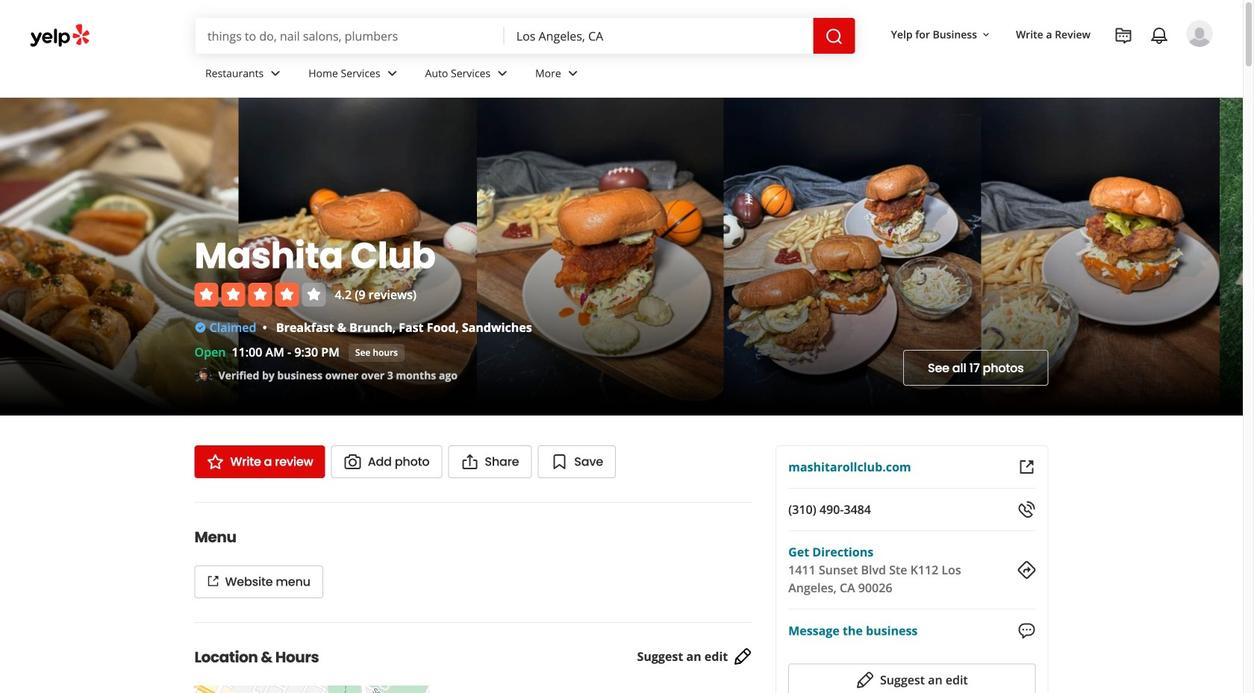 Task type: vqa. For each thing, say whether or not it's contained in the screenshot.
first field from left
yes



Task type: describe. For each thing, give the bounding box(es) containing it.
message the business image
[[1019, 623, 1036, 641]]

location & hours element
[[171, 623, 776, 694]]

16 chevron down v2 image
[[981, 29, 993, 41]]

things to do, nail salons, plumbers search field
[[196, 18, 505, 54]]

business phone number image
[[1019, 501, 1036, 519]]

projects image
[[1115, 27, 1133, 45]]

3 24 chevron down v2 image from the left
[[494, 65, 512, 82]]

photo of mashita club - los angeles, ca, us. sunset blvd roll with salmon sashimi and miso soup image
[[0, 98, 239, 416]]

24 star v2 image
[[207, 453, 224, 471]]

photo of mashita club - los angeles, ca, us. hot chicken sandwich image
[[477, 98, 724, 416]]

notifications image
[[1151, 27, 1169, 45]]

user actions element
[[880, 19, 1235, 111]]

16 external link v2 image
[[207, 576, 219, 588]]

address, neighborhood, city, state or zip search field
[[505, 18, 814, 54]]



Task type: locate. For each thing, give the bounding box(es) containing it.
directions to the business image
[[1019, 562, 1036, 580], [1019, 562, 1036, 580]]

1 photo of mashita club - los angeles, ca, us. image from the left
[[724, 98, 982, 416]]

1 horizontal spatial photo of mashita club - los angeles, ca, us. image
[[1221, 98, 1255, 416]]

none field address, neighborhood, city, state or zip
[[505, 18, 814, 54]]

photo of mashita club - los angeles, ca, us. chicken sandwich image
[[239, 98, 477, 416]]

None field
[[196, 18, 505, 54], [505, 18, 814, 54]]

24 share v2 image
[[461, 453, 479, 471]]

24 pencil v2 image inside location & hours element
[[734, 649, 752, 666]]

photo of mashita club - los angeles, ca, us. image
[[724, 98, 982, 416], [1221, 98, 1255, 416]]

message the business image
[[1019, 623, 1036, 641]]

search image
[[826, 28, 844, 46]]

photo of mashita club - los angeles, ca, us. spicy chicken sandwich image
[[982, 98, 1221, 416]]

24 chevron down v2 image
[[267, 65, 285, 82], [384, 65, 402, 82], [494, 65, 512, 82]]

None search field
[[196, 18, 856, 54]]

1 vertical spatial 24 pencil v2 image
[[857, 672, 875, 690]]

4.2 star rating image
[[195, 283, 326, 307]]

1 24 chevron down v2 image from the left
[[267, 65, 285, 82]]

business website image
[[1019, 459, 1036, 477], [1019, 459, 1036, 477]]

24 pencil v2 image
[[734, 649, 752, 666], [857, 672, 875, 690]]

business phone number image
[[1019, 501, 1036, 519]]

0 vertical spatial 24 pencil v2 image
[[734, 649, 752, 666]]

terry t. image
[[1187, 20, 1214, 47]]

2 24 chevron down v2 image from the left
[[384, 65, 402, 82]]

0 horizontal spatial 24 pencil v2 image
[[734, 649, 752, 666]]

map image
[[195, 686, 430, 694]]

1 horizontal spatial 24 chevron down v2 image
[[384, 65, 402, 82]]

24 camera v2 image
[[344, 453, 362, 471]]

2 none field from the left
[[505, 18, 814, 54]]

16 claim filled v2 image
[[195, 322, 207, 334]]

24 chevron down v2 image
[[565, 65, 582, 82]]

2 horizontal spatial 24 chevron down v2 image
[[494, 65, 512, 82]]

1 none field from the left
[[196, 18, 505, 54]]

0 horizontal spatial photo of mashita club - los angeles, ca, us. image
[[724, 98, 982, 416]]

0 horizontal spatial 24 chevron down v2 image
[[267, 65, 285, 82]]

business categories element
[[193, 54, 1214, 97]]

2 photo of mashita club - los angeles, ca, us. image from the left
[[1221, 98, 1255, 416]]

none field things to do, nail salons, plumbers
[[196, 18, 505, 54]]

24 save outline v2 image
[[551, 453, 569, 471]]

menu element
[[171, 503, 752, 599]]

1 horizontal spatial 24 pencil v2 image
[[857, 672, 875, 690]]



